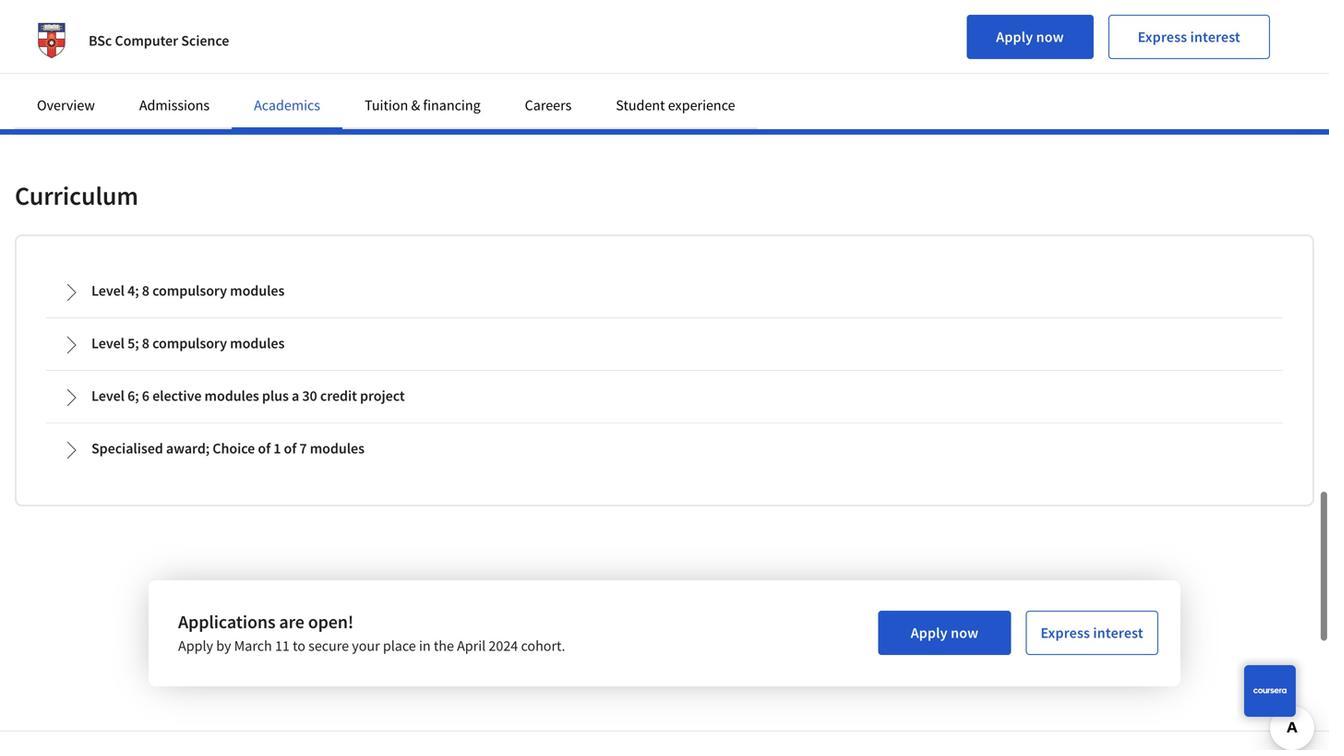 Task type: locate. For each thing, give the bounding box(es) containing it.
1 horizontal spatial the
[[434, 637, 454, 656]]

your down 'fheq' at the left top of page
[[233, 33, 261, 52]]

you'll right "6)" in the left top of the page
[[323, 11, 357, 30]]

bsc
[[89, 31, 112, 50]]

1 vertical spatial you'll
[[603, 33, 637, 52]]

compulsory for 5;
[[152, 334, 227, 353]]

0 horizontal spatial a
[[163, 55, 171, 74]]

1 8 from the top
[[142, 282, 150, 300]]

interest for apply by march 11 to secure your place in the april 2024 cohort.
[[1094, 624, 1144, 643]]

your left place
[[352, 637, 380, 656]]

modules
[[458, 11, 512, 30], [230, 282, 285, 300], [230, 334, 285, 353], [205, 387, 259, 405], [310, 440, 365, 458]]

apply now button for bsc computer science
[[967, 15, 1094, 59]]

7
[[300, 440, 307, 458]]

modules left plus
[[205, 387, 259, 405]]

system.
[[230, 55, 277, 74]]

now
[[1037, 28, 1064, 46], [951, 624, 979, 643]]

in right skills
[[395, 33, 407, 52]]

science
[[181, 31, 229, 50]]

together
[[177, 33, 230, 52]]

project inside level 6; 6 elective modules plus a 30 credit project dropdown button
[[360, 387, 405, 405]]

bring
[[142, 33, 174, 52]]

1 horizontal spatial apply now
[[997, 28, 1064, 46]]

of
[[258, 440, 271, 458], [284, 440, 297, 458]]

2 vertical spatial a
[[292, 387, 299, 405]]

1 vertical spatial apply now
[[911, 624, 979, 643]]

8 right 5;
[[142, 334, 150, 353]]

0 vertical spatial a
[[410, 33, 417, 52]]

2 horizontal spatial apply
[[997, 28, 1034, 46]]

level for level 4; 8 compulsory modules
[[91, 282, 125, 300]]

0 horizontal spatial to
[[293, 637, 306, 656]]

overview link
[[37, 96, 95, 114]]

(working at fheq level 6) you'll choose elective modules to develop specialist expertise, and bring together your knowledge and skills in a final individual project where you'll design and create a software system.
[[52, 11, 641, 74]]

8 for 4;
[[142, 282, 150, 300]]

level for level 5; 8 compulsory modules
[[91, 334, 125, 353]]

choose
[[360, 11, 405, 30]]

your inside applications are open! apply by march 11 to secure your place in the april 2024 cohort.
[[352, 637, 380, 656]]

1 horizontal spatial express
[[1138, 28, 1188, 46]]

0 vertical spatial apply now button
[[967, 15, 1094, 59]]

1 horizontal spatial now
[[1037, 28, 1064, 46]]

11
[[275, 637, 290, 656]]

0 vertical spatial express interest
[[1138, 28, 1241, 46]]

1 horizontal spatial in
[[419, 637, 431, 656]]

level 6; 6 elective modules plus a 30 credit project
[[91, 387, 405, 405]]

modules for level 6; 6 elective modules plus a 30 credit project
[[205, 387, 259, 405]]

plus
[[262, 387, 289, 405]]

express interest button
[[1109, 15, 1271, 59], [1026, 611, 1159, 656]]

0 horizontal spatial your
[[233, 33, 261, 52]]

1 vertical spatial express
[[1041, 624, 1091, 643]]

apply now button
[[967, 15, 1094, 59], [879, 611, 1011, 656]]

8
[[142, 282, 150, 300], [142, 334, 150, 353]]

your
[[233, 33, 261, 52], [352, 637, 380, 656]]

compulsory up 'level 5; 8 compulsory modules'
[[152, 282, 227, 300]]

project right credit at the left
[[360, 387, 405, 405]]

tuition
[[365, 96, 408, 114]]

to left develop on the top of the page
[[515, 11, 528, 30]]

in right place
[[419, 637, 431, 656]]

(working
[[163, 11, 218, 30]]

0 horizontal spatial apply now
[[911, 624, 979, 643]]

express interest
[[1138, 28, 1241, 46], [1041, 624, 1144, 643]]

2 8 from the top
[[142, 334, 150, 353]]

0 horizontal spatial you'll
[[323, 11, 357, 30]]

0 vertical spatial express
[[1138, 28, 1188, 46]]

careers
[[525, 96, 572, 114]]

expertise,
[[52, 33, 112, 52]]

0 vertical spatial in
[[395, 33, 407, 52]]

level left the 4;
[[91, 282, 125, 300]]

interest for bsc computer science
[[1191, 28, 1241, 46]]

in
[[52, 11, 64, 30]]

1 horizontal spatial interest
[[1191, 28, 1241, 46]]

1 vertical spatial a
[[163, 55, 171, 74]]

now for bsc computer science
[[1037, 28, 1064, 46]]

applications
[[178, 611, 276, 634]]

financing
[[423, 96, 481, 114]]

you'll down specialist
[[603, 33, 637, 52]]

1 vertical spatial the
[[434, 637, 454, 656]]

2 compulsory from the top
[[152, 334, 227, 353]]

1 horizontal spatial you'll
[[603, 33, 637, 52]]

0 horizontal spatial in
[[395, 33, 407, 52]]

1 vertical spatial express interest button
[[1026, 611, 1159, 656]]

1 vertical spatial 8
[[142, 334, 150, 353]]

modules right 7
[[310, 440, 365, 458]]

develop
[[531, 11, 581, 30]]

1 horizontal spatial your
[[352, 637, 380, 656]]

fheq
[[236, 11, 270, 30]]

project
[[515, 33, 558, 52], [360, 387, 405, 405]]

modules inside (working at fheq level 6) you'll choose elective modules to develop specialist expertise, and bring together your knowledge and skills in a final individual project where you'll design and create a software system.
[[458, 11, 512, 30]]

elective inside (working at fheq level 6) you'll choose elective modules to develop specialist expertise, and bring together your knowledge and skills in a final individual project where you'll design and create a software system.
[[408, 11, 455, 30]]

award;
[[166, 440, 210, 458]]

level up knowledge
[[273, 11, 305, 30]]

0 horizontal spatial interest
[[1094, 624, 1144, 643]]

0 horizontal spatial elective
[[152, 387, 202, 405]]

1 vertical spatial interest
[[1094, 624, 1144, 643]]

express
[[1138, 28, 1188, 46], [1041, 624, 1091, 643]]

0 horizontal spatial express
[[1041, 624, 1091, 643]]

specialised award; choice of 1 of 7 modules
[[91, 440, 365, 458]]

by
[[216, 637, 231, 656]]

overview
[[37, 96, 95, 114]]

elective up final
[[408, 11, 455, 30]]

0 vertical spatial express interest button
[[1109, 15, 1271, 59]]

a left final
[[410, 33, 417, 52]]

a
[[410, 33, 417, 52], [163, 55, 171, 74], [292, 387, 299, 405]]

a inside dropdown button
[[292, 387, 299, 405]]

1 horizontal spatial apply
[[911, 624, 948, 643]]

0 vertical spatial apply now
[[997, 28, 1064, 46]]

8 right the 4;
[[142, 282, 150, 300]]

in inside applications are open! apply by march 11 to secure your place in the april 2024 cohort.
[[419, 637, 431, 656]]

express interest button for apply by march 11 to secure your place in the april 2024 cohort.
[[1026, 611, 1159, 656]]

compulsory inside dropdown button
[[152, 334, 227, 353]]

0 horizontal spatial the
[[67, 11, 87, 30]]

the left april
[[434, 637, 454, 656]]

apply for bsc computer science
[[997, 28, 1034, 46]]

0 vertical spatial compulsory
[[152, 282, 227, 300]]

8 for 5;
[[142, 334, 150, 353]]

specialised award; choice of 1 of 7 modules button
[[47, 425, 1283, 475]]

compulsory down level 4; 8 compulsory modules
[[152, 334, 227, 353]]

1 horizontal spatial elective
[[408, 11, 455, 30]]

you'll
[[323, 11, 357, 30], [603, 33, 637, 52]]

place
[[383, 637, 416, 656]]

admissions
[[139, 96, 210, 114]]

in
[[395, 33, 407, 52], [419, 637, 431, 656]]

1 vertical spatial in
[[419, 637, 431, 656]]

express interest button for bsc computer science
[[1109, 15, 1271, 59]]

a left 30
[[292, 387, 299, 405]]

8 inside dropdown button
[[142, 334, 150, 353]]

project inside (working at fheq level 6) you'll choose elective modules to develop specialist expertise, and bring together your knowledge and skills in a final individual project where you'll design and create a software system.
[[515, 33, 558, 52]]

project down develop on the top of the page
[[515, 33, 558, 52]]

0 vertical spatial your
[[233, 33, 261, 52]]

level inside dropdown button
[[91, 282, 125, 300]]

level left 6;
[[91, 387, 125, 405]]

compulsory
[[152, 282, 227, 300], [152, 334, 227, 353]]

elective right 6
[[152, 387, 202, 405]]

of left 1
[[258, 440, 271, 458]]

1 horizontal spatial a
[[292, 387, 299, 405]]

university of london logo image
[[30, 18, 74, 63]]

0 vertical spatial to
[[515, 11, 528, 30]]

1 horizontal spatial of
[[284, 440, 297, 458]]

express interest for apply by march 11 to secure your place in the april 2024 cohort.
[[1041, 624, 1144, 643]]

2 of from the left
[[284, 440, 297, 458]]

now for apply by march 11 to secure your place in the april 2024 cohort.
[[951, 624, 979, 643]]

level left 5;
[[91, 334, 125, 353]]

level
[[273, 11, 305, 30], [91, 282, 125, 300], [91, 334, 125, 353], [91, 387, 125, 405]]

1 vertical spatial express interest
[[1041, 624, 1144, 643]]

1 of from the left
[[258, 440, 271, 458]]

elective
[[408, 11, 455, 30], [152, 387, 202, 405]]

0 vertical spatial elective
[[408, 11, 455, 30]]

0 horizontal spatial project
[[360, 387, 405, 405]]

interest
[[1191, 28, 1241, 46], [1094, 624, 1144, 643]]

apply now for bsc computer science
[[997, 28, 1064, 46]]

applications are open! apply by march 11 to secure your place in the april 2024 cohort.
[[178, 611, 566, 656]]

apply now
[[997, 28, 1064, 46], [911, 624, 979, 643]]

8 inside dropdown button
[[142, 282, 150, 300]]

1 vertical spatial apply now button
[[879, 611, 1011, 656]]

1 vertical spatial project
[[360, 387, 405, 405]]

the right in
[[67, 11, 87, 30]]

6)
[[308, 11, 320, 30]]

0 vertical spatial 8
[[142, 282, 150, 300]]

a down bring
[[163, 55, 171, 74]]

0 vertical spatial interest
[[1191, 28, 1241, 46]]

1 horizontal spatial to
[[515, 11, 528, 30]]

and up create
[[115, 33, 139, 52]]

0 vertical spatial now
[[1037, 28, 1064, 46]]

1 vertical spatial compulsory
[[152, 334, 227, 353]]

to inside (working at fheq level 6) you'll choose elective modules to develop specialist expertise, and bring together your knowledge and skills in a final individual project where you'll design and create a software system.
[[515, 11, 528, 30]]

1 vertical spatial to
[[293, 637, 306, 656]]

0 horizontal spatial of
[[258, 440, 271, 458]]

to right 11
[[293, 637, 306, 656]]

0 vertical spatial the
[[67, 11, 87, 30]]

modules up level 6; 6 elective modules plus a 30 credit project
[[230, 334, 285, 353]]

1 vertical spatial your
[[352, 637, 380, 656]]

0 horizontal spatial now
[[951, 624, 979, 643]]

0 horizontal spatial apply
[[178, 637, 213, 656]]

and
[[115, 33, 139, 52], [334, 33, 358, 52], [96, 55, 119, 74]]

to
[[515, 11, 528, 30], [293, 637, 306, 656]]

the
[[67, 11, 87, 30], [434, 637, 454, 656]]

tuition & financing
[[365, 96, 481, 114]]

0 vertical spatial you'll
[[323, 11, 357, 30]]

1 compulsory from the top
[[152, 282, 227, 300]]

april
[[457, 637, 486, 656]]

and left skills
[[334, 33, 358, 52]]

1 vertical spatial now
[[951, 624, 979, 643]]

0 vertical spatial project
[[515, 33, 558, 52]]

modules inside dropdown button
[[230, 282, 285, 300]]

apply
[[997, 28, 1034, 46], [911, 624, 948, 643], [178, 637, 213, 656]]

tuition & financing link
[[365, 96, 481, 114]]

where
[[561, 33, 600, 52]]

your inside (working at fheq level 6) you'll choose elective modules to develop specialist expertise, and bring together your knowledge and skills in a final individual project where you'll design and create a software system.
[[233, 33, 261, 52]]

of right 1
[[284, 440, 297, 458]]

modules up 'level 5; 8 compulsory modules'
[[230, 282, 285, 300]]

1 horizontal spatial project
[[515, 33, 558, 52]]

modules up individual
[[458, 11, 512, 30]]

compulsory inside dropdown button
[[152, 282, 227, 300]]

1 vertical spatial elective
[[152, 387, 202, 405]]



Task type: describe. For each thing, give the bounding box(es) containing it.
elective inside level 6; 6 elective modules plus a 30 credit project dropdown button
[[152, 387, 202, 405]]

secure
[[309, 637, 349, 656]]

choice
[[213, 440, 255, 458]]

level 5; 8 compulsory modules
[[91, 334, 285, 353]]

level for level 6; 6 elective modules plus a 30 credit project
[[91, 387, 125, 405]]

express for apply by march 11 to secure your place in the april 2024 cohort.
[[1041, 624, 1091, 643]]

specialist
[[583, 11, 641, 30]]

30
[[302, 387, 317, 405]]

individual
[[450, 33, 512, 52]]

modules for level 5; 8 compulsory modules
[[230, 334, 285, 353]]

student experience
[[616, 96, 736, 114]]

apply now button for apply by march 11 to secure your place in the april 2024 cohort.
[[879, 611, 1011, 656]]

careers link
[[525, 96, 572, 114]]

to inside applications are open! apply by march 11 to secure your place in the april 2024 cohort.
[[293, 637, 306, 656]]

skills
[[361, 33, 392, 52]]

in the
[[52, 11, 90, 30]]

admissions link
[[139, 96, 210, 114]]

bsc computer science
[[89, 31, 229, 50]]

academics
[[254, 96, 320, 114]]

modules inside 'dropdown button'
[[310, 440, 365, 458]]

curriculum
[[15, 180, 138, 212]]

&
[[411, 96, 420, 114]]

credit
[[320, 387, 357, 405]]

final
[[420, 33, 447, 52]]

apply for apply by march 11 to secure your place in the april 2024 cohort.
[[911, 624, 948, 643]]

level 4; 8 compulsory modules
[[91, 282, 285, 300]]

software
[[174, 55, 227, 74]]

express for bsc computer science
[[1138, 28, 1188, 46]]

knowledge
[[264, 33, 331, 52]]

2 horizontal spatial a
[[410, 33, 417, 52]]

level 6; 6 elective modules plus a 30 credit project button
[[47, 372, 1283, 422]]

create
[[122, 55, 160, 74]]

5;
[[128, 334, 139, 353]]

the inside applications are open! apply by march 11 to secure your place in the april 2024 cohort.
[[434, 637, 454, 656]]

modules for level 4; 8 compulsory modules
[[230, 282, 285, 300]]

student experience link
[[616, 96, 736, 114]]

compulsory for 4;
[[152, 282, 227, 300]]

cohort.
[[521, 637, 566, 656]]

and down bsc
[[96, 55, 119, 74]]

academics link
[[254, 96, 320, 114]]

open!
[[308, 611, 354, 634]]

apply inside applications are open! apply by march 11 to secure your place in the april 2024 cohort.
[[178, 637, 213, 656]]

2024
[[489, 637, 518, 656]]

march
[[234, 637, 272, 656]]

in inside (working at fheq level 6) you'll choose elective modules to develop specialist expertise, and bring together your knowledge and skills in a final individual project where you'll design and create a software system.
[[395, 33, 407, 52]]

apply now for apply by march 11 to secure your place in the april 2024 cohort.
[[911, 624, 979, 643]]

at
[[220, 11, 233, 30]]

are
[[279, 611, 305, 634]]

experience
[[668, 96, 736, 114]]

level inside (working at fheq level 6) you'll choose elective modules to develop specialist expertise, and bring together your knowledge and skills in a final individual project where you'll design and create a software system.
[[273, 11, 305, 30]]

level 4; 8 compulsory modules button
[[47, 267, 1283, 317]]

6;
[[128, 387, 139, 405]]

4;
[[128, 282, 139, 300]]

specialised
[[91, 440, 163, 458]]

student
[[616, 96, 665, 114]]

6
[[142, 387, 150, 405]]

1
[[274, 440, 281, 458]]

express interest for bsc computer science
[[1138, 28, 1241, 46]]

design
[[52, 55, 93, 74]]

computer
[[115, 31, 178, 50]]

level 5; 8 compulsory modules button
[[47, 319, 1283, 369]]



Task type: vqa. For each thing, say whether or not it's contained in the screenshot.
3rd GROUP
no



